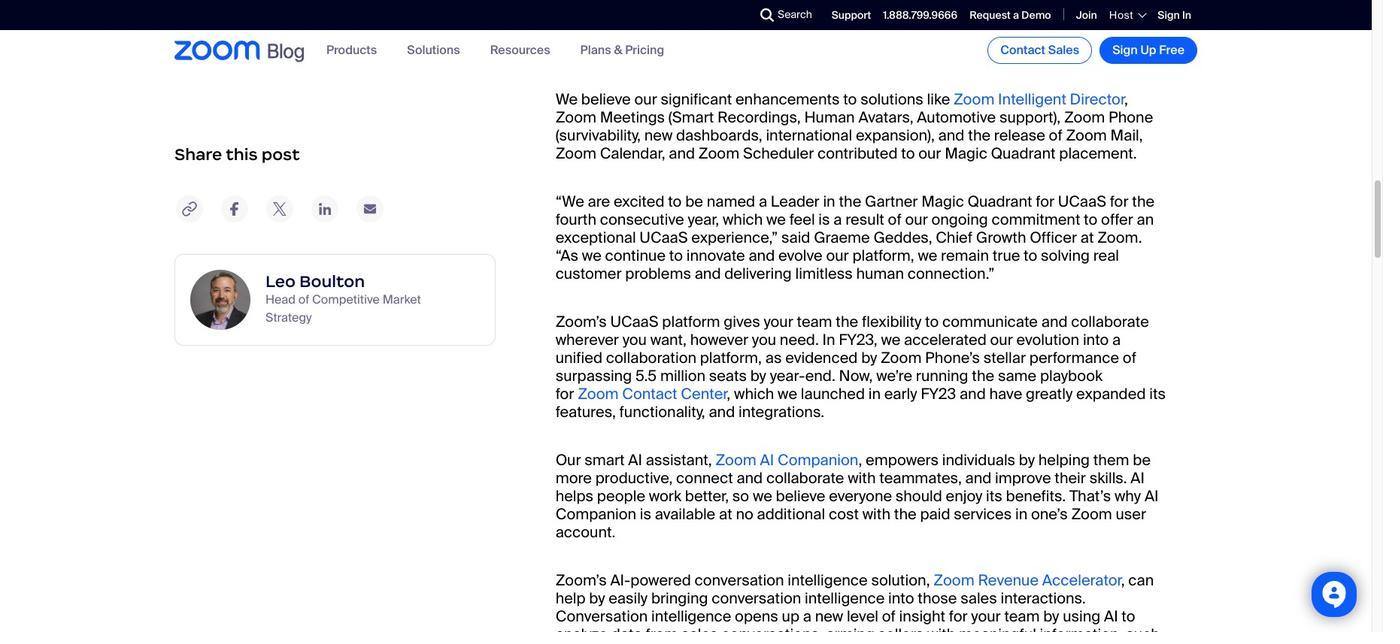 Task type: describe. For each thing, give the bounding box(es) containing it.
calendar,
[[600, 144, 665, 163]]

human
[[804, 107, 855, 127]]

collaborate for believe
[[766, 468, 844, 488]]

1 vertical spatial sales
[[682, 625, 718, 633]]

million
[[660, 366, 706, 386]]

delivering
[[724, 264, 792, 283]]

want,
[[650, 330, 687, 350]]

contributed
[[818, 144, 898, 163]]

request
[[970, 8, 1011, 22]]

zoom down director
[[1066, 125, 1107, 145]]

quadrant inside , zoom meetings (smart recordings, human avatars, automotive support), zoom phone (survivability, new dashboards, international expansion), and the release of zoom mail, zoom calendar, and zoom scheduler contributed to our magic quadrant placement.
[[991, 144, 1056, 163]]

team inside ', can help by easily bringing conversation intelligence into those sales interactions. conversation intelligence opens up a new level of insight for your team by using ai to analyze data from sales conversations, arming sellers with meaningful information, s'
[[1004, 607, 1040, 626]]

boulton
[[299, 272, 365, 292]]

magic inside , zoom meetings (smart recordings, human avatars, automotive support), zoom phone (survivability, new dashboards, international expansion), and the release of zoom mail, zoom calendar, and zoom scheduler contributed to our magic quadrant placement.
[[945, 144, 987, 163]]

accelerated
[[904, 330, 987, 350]]

our smart ai assistant, zoom ai companion
[[556, 450, 859, 470]]

international
[[766, 125, 852, 145]]

those
[[918, 589, 957, 608]]

chief
[[936, 228, 973, 247]]

same
[[998, 366, 1037, 386]]

graeme
[[814, 228, 870, 247]]

work
[[649, 487, 682, 506]]

experience,"
[[691, 228, 778, 247]]

for up officer
[[1036, 192, 1055, 211]]

, for zoom intelligent director
[[1124, 89, 1128, 109]]

host button
[[1109, 8, 1146, 22]]

the inside , empowers individuals by helping them be more productive, connect and collaborate with teammates, and improve their skills. ai helps people work better, so we believe everyone should enjoy its benefits. that's why ai companion is available at no additional cost with the paid services in one's zoom user account.
[[894, 505, 917, 524]]

and up no
[[737, 468, 763, 488]]

1 vertical spatial with
[[863, 505, 891, 524]]

companion inside , empowers individuals by helping them be more productive, connect and collaborate with teammates, and improve their skills. ai helps people work better, so we believe everyone should enjoy its benefits. that's why ai companion is available at no additional cost with the paid services in one's zoom user account.
[[556, 505, 636, 524]]

to left the year,
[[668, 192, 682, 211]]

that's
[[1070, 487, 1111, 506]]

by left using
[[1043, 607, 1059, 626]]

magic inside "we are excited to be named a leader in the gartner magic quadrant for ucaas for the fourth consecutive year, which we feel is a result of our ongoing commitment to offer an exceptional ucaas experience," said graeme geddes, chief growth officer at zoom. "as we continue to innovate and evolve our platform, we remain true to solving real customer problems and delivering limitless human connection."
[[922, 192, 964, 211]]

solutions
[[407, 42, 460, 58]]

a left demo
[[1013, 8, 1019, 22]]

zoom up so
[[716, 450, 757, 470]]

launched
[[801, 384, 865, 404]]

stellar
[[984, 348, 1026, 368]]

zoom revenue accelerator link
[[934, 571, 1121, 590]]

pricing
[[625, 42, 664, 58]]

no
[[736, 505, 754, 524]]

enjoy
[[946, 487, 983, 506]]

"we
[[556, 192, 584, 211]]

everyone
[[829, 487, 892, 506]]

which inside , which we launched in early fy23 and have greatly expanded its features, functionality, and integrations.
[[734, 384, 774, 404]]

zoom up placement.
[[1064, 107, 1105, 127]]

"as
[[556, 246, 579, 265]]

conversation up opens
[[695, 571, 784, 590]]

plans
[[580, 42, 611, 58]]

to left innovate at the top
[[669, 246, 683, 265]]

in inside , which we launched in early fy23 and have greatly expanded its features, functionality, and integrations.
[[869, 384, 881, 404]]

problems
[[625, 264, 691, 283]]

said
[[781, 228, 810, 247]]

request a demo link
[[970, 8, 1051, 22]]

helps
[[556, 487, 594, 506]]

interactions.
[[1001, 589, 1086, 608]]

quadrant inside "we are excited to be named a leader in the gartner magic quadrant for ucaas for the fourth consecutive year, which we feel is a result of our ongoing commitment to offer an exceptional ucaas experience," said graeme geddes, chief growth officer at zoom. "as we continue to innovate and evolve our platform, we remain true to solving real customer problems and delivering limitless human connection."
[[968, 192, 1032, 211]]

to right true
[[1024, 246, 1037, 265]]

which inside "we are excited to be named a leader in the gartner magic quadrant for ucaas for the fourth consecutive year, which we feel is a result of our ongoing commitment to offer an exceptional ucaas experience," said graeme geddes, chief growth officer at zoom. "as we continue to innovate and evolve our platform, we remain true to solving real customer problems and delivering limitless human connection."
[[723, 210, 763, 229]]

surpassing
[[556, 366, 632, 386]]

join link
[[1076, 8, 1097, 22]]

the up graeme
[[839, 192, 861, 211]]

early
[[884, 384, 917, 404]]

a left the result on the right top
[[834, 210, 842, 229]]

evidenced
[[785, 348, 858, 368]]

we believe our significant enhancements to solutions like zoom intelligent director
[[556, 89, 1124, 109]]

of inside leo boulton head of competitive market strategy
[[298, 292, 309, 308]]

sign up free
[[1113, 42, 1185, 58]]

new inside , zoom meetings (smart recordings, human avatars, automotive support), zoom phone (survivability, new dashboards, international expansion), and the release of zoom mail, zoom calendar, and zoom scheduler contributed to our magic quadrant placement.
[[644, 125, 673, 145]]

plans & pricing link
[[580, 42, 664, 58]]

year,
[[688, 210, 719, 229]]

ai inside , empowers individuals by helping them be more productive, connect and collaborate with teammates, and improve their skills. ai helps people work better, so we believe everyone should enjoy its benefits. that's why ai companion is available at no additional cost with the paid services in one's zoom user account.
[[1145, 487, 1159, 506]]

zoom up insight
[[934, 571, 975, 590]]

better,
[[685, 487, 729, 506]]

connect
[[676, 468, 733, 488]]

in inside zoom's ucaas platform gives your team the flexibility to communicate and collaborate wherever you want, however you need. in fy23, we accelerated our evolution into a unified collaboration platform, as evidenced by zoom phone's stellar performance of surpassing 5.5 million seats by year-end. now, we're running the same playbook for
[[823, 330, 835, 350]]

a right named
[[759, 192, 767, 211]]

conversation
[[556, 607, 648, 626]]

to inside , zoom meetings (smart recordings, human avatars, automotive support), zoom phone (survivability, new dashboards, international expansion), and the release of zoom mail, zoom calendar, and zoom scheduler contributed to our magic quadrant placement.
[[901, 144, 915, 163]]

named
[[707, 192, 755, 211]]

0 vertical spatial ucaas
[[1058, 192, 1106, 211]]

integrations.
[[739, 402, 824, 422]]

gartner
[[865, 192, 918, 211]]

zoom up the "we
[[556, 144, 596, 163]]

(survivability,
[[556, 125, 641, 145]]

resources button
[[490, 42, 550, 58]]

by left year-
[[750, 366, 766, 386]]

, empowers individuals by helping them be more productive, connect and collaborate with teammates, and improve their skills. ai helps people work better, so we believe everyone should enjoy its benefits. that's why ai companion is available at no additional cost with the paid services in one's zoom user account.
[[556, 450, 1159, 542]]

revenue
[[978, 571, 1039, 590]]

0 vertical spatial contact
[[1001, 42, 1046, 58]]

0 vertical spatial companion
[[778, 450, 859, 470]]

, for zoom ai companion
[[859, 450, 862, 470]]

market
[[383, 292, 421, 308]]

account.
[[556, 523, 616, 542]]

support
[[832, 8, 871, 22]]

strategy
[[266, 310, 312, 326]]

request a demo
[[970, 8, 1051, 22]]

by down flexibility
[[861, 348, 877, 368]]

, which we launched in early fy23 and have greatly expanded its features, functionality, and integrations.
[[556, 384, 1166, 422]]

conversations,
[[722, 625, 823, 633]]

demo
[[1022, 8, 1051, 22]]

consecutive
[[600, 210, 684, 229]]

1.888.799.9666 link
[[883, 8, 958, 22]]

from
[[646, 625, 678, 633]]

a inside zoom's ucaas platform gives your team the flexibility to communicate and collaborate wherever you want, however you need. in fy23, we accelerated our evolution into a unified collaboration platform, as evidenced by zoom phone's stellar performance of surpassing 5.5 million seats by year-end. now, we're running the same playbook for
[[1113, 330, 1121, 350]]

ai-
[[610, 571, 630, 590]]

so
[[732, 487, 749, 506]]

and down like
[[938, 125, 965, 145]]

be inside "we are excited to be named a leader in the gartner magic quadrant for ucaas for the fourth consecutive year, which we feel is a result of our ongoing commitment to offer an exceptional ucaas experience," said graeme geddes, chief growth officer at zoom. "as we continue to innovate and evolve our platform, we remain true to solving real customer problems and delivering limitless human connection."
[[685, 192, 703, 211]]

zoom inside , empowers individuals by helping them be more productive, connect and collaborate with teammates, and improve their skills. ai helps people work better, so we believe everyone should enjoy its benefits. that's why ai companion is available at no additional cost with the paid services in one's zoom user account.
[[1071, 505, 1112, 524]]

our down pricing
[[634, 89, 657, 109]]

social sharing element
[[175, 116, 495, 239]]

intelligence up arming
[[805, 589, 885, 608]]

intelligence up 'level' in the bottom right of the page
[[788, 571, 868, 590]]

of inside "we are excited to be named a leader in the gartner magic quadrant for ucaas for the fourth consecutive year, which we feel is a result of our ongoing commitment to offer an exceptional ucaas experience," said graeme geddes, chief growth officer at zoom. "as we continue to innovate and evolve our platform, we remain true to solving real customer problems and delivering limitless human connection."
[[888, 210, 902, 229]]

and left said
[[749, 246, 775, 265]]

platform, inside zoom's ucaas platform gives your team the flexibility to communicate and collaborate wherever you want, however you need. in fy23, we accelerated our evolution into a unified collaboration platform, as evidenced by zoom phone's stellar performance of surpassing 5.5 million seats by year-end. now, we're running the same playbook for
[[700, 348, 762, 368]]

by inside , empowers individuals by helping them be more productive, connect and collaborate with teammates, and improve their skills. ai helps people work better, so we believe everyone should enjoy its benefits. that's why ai companion is available at no additional cost with the paid services in one's zoom user account.
[[1019, 450, 1035, 470]]

in inside , empowers individuals by helping them be more productive, connect and collaborate with teammates, and improve their skills. ai helps people work better, so we believe everyone should enjoy its benefits. that's why ai companion is available at no additional cost with the paid services in one's zoom user account.
[[1015, 505, 1028, 524]]

now,
[[839, 366, 873, 386]]

5.5
[[635, 366, 657, 386]]

contact sales
[[1001, 42, 1079, 58]]

contact sales link
[[988, 37, 1092, 64]]

solutions button
[[407, 42, 460, 58]]

share
[[175, 144, 222, 165]]

1 horizontal spatial sales
[[961, 589, 997, 608]]

platform
[[662, 312, 720, 332]]

for inside ', can help by easily bringing conversation intelligence into those sales interactions. conversation intelligence opens up a new level of insight for your team by using ai to analyze data from sales conversations, arming sellers with meaningful information, s'
[[949, 607, 968, 626]]

0 vertical spatial believe
[[581, 89, 631, 109]]

recordings,
[[718, 107, 801, 127]]

conversation inside ', can help by easily bringing conversation intelligence into those sales interactions. conversation intelligence opens up a new level of insight for your team by using ai to analyze data from sales conversations, arming sellers with meaningful information, s'
[[712, 589, 801, 608]]

arming
[[826, 625, 875, 633]]

to inside ', can help by easily bringing conversation intelligence into those sales interactions. conversation intelligence opens up a new level of insight for your team by using ai to analyze data from sales conversations, arming sellers with meaningful information, s'
[[1122, 607, 1135, 626]]

at inside , empowers individuals by helping them be more productive, connect and collaborate with teammates, and improve their skills. ai helps people work better, so we believe everyone should enjoy its benefits. that's why ai companion is available at no additional cost with the paid services in one's zoom user account.
[[719, 505, 732, 524]]

one's
[[1031, 505, 1068, 524]]

for left an
[[1110, 192, 1129, 211]]

and down '(smart'
[[669, 144, 695, 163]]

zoom left meetings
[[556, 107, 596, 127]]

phone's
[[925, 348, 980, 368]]

platform, inside "we are excited to be named a leader in the gartner magic quadrant for ucaas for the fourth consecutive year, which we feel is a result of our ongoing commitment to offer an exceptional ucaas experience," said graeme geddes, chief growth officer at zoom. "as we continue to innovate and evolve our platform, we remain true to solving real customer problems and delivering limitless human connection."
[[853, 246, 914, 265]]

to left 'avatars,'
[[843, 89, 857, 109]]

ai right smart at the bottom left
[[628, 450, 642, 470]]

the left same
[[972, 366, 995, 386]]

zoom.
[[1098, 228, 1142, 247]]

functionality,
[[619, 402, 705, 422]]

we left feel
[[767, 210, 786, 229]]

a inside ', can help by easily bringing conversation intelligence into those sales interactions. conversation intelligence opens up a new level of insight for your team by using ai to analyze data from sales conversations, arming sellers with meaningful information, s'
[[803, 607, 812, 626]]

is inside , empowers individuals by helping them be more productive, connect and collaborate with teammates, and improve their skills. ai helps people work better, so we believe everyone should enjoy its benefits. that's why ai companion is available at no additional cost with the paid services in one's zoom user account.
[[640, 505, 651, 524]]

zoom right like
[[954, 89, 995, 109]]

zoom's ai-powered conversation intelligence solution, zoom revenue accelerator
[[556, 571, 1121, 590]]



Task type: vqa. For each thing, say whether or not it's contained in the screenshot.


Task type: locate. For each thing, give the bounding box(es) containing it.
remain
[[941, 246, 989, 265]]

and up services
[[965, 468, 992, 488]]

unified
[[556, 348, 603, 368]]

companion up everyone
[[778, 450, 859, 470]]

contact down the collaboration
[[622, 384, 677, 404]]

to down 'avatars,'
[[901, 144, 915, 163]]

ai inside ', can help by easily bringing conversation intelligence into those sales interactions. conversation intelligence opens up a new level of insight for your team by using ai to analyze data from sales conversations, arming sellers with meaningful information, s'
[[1104, 607, 1118, 626]]

at left no
[[719, 505, 732, 524]]

we right so
[[753, 487, 772, 506]]

our right evolve
[[826, 246, 849, 265]]

, left can
[[1121, 571, 1125, 590]]

fy23,
[[839, 330, 878, 350]]

of up expanded
[[1123, 348, 1136, 368]]

insight
[[899, 607, 946, 626]]

in inside "we are excited to be named a leader in the gartner magic quadrant for ucaas for the fourth consecutive year, which we feel is a result of our ongoing commitment to offer an exceptional ucaas experience," said graeme geddes, chief growth officer at zoom. "as we continue to innovate and evolve our platform, we remain true to solving real customer problems and delivering limitless human connection."
[[823, 192, 835, 211]]

collaborate up performance
[[1071, 312, 1149, 332]]

, inside , which we launched in early fy23 and have greatly expanded its features, functionality, and integrations.
[[727, 384, 731, 404]]

0 horizontal spatial contact
[[622, 384, 677, 404]]

&
[[614, 42, 622, 58]]

into inside zoom's ucaas platform gives your team the flexibility to communicate and collaborate wherever you want, however you need. in fy23, we accelerated our evolution into a unified collaboration platform, as evidenced by zoom phone's stellar performance of surpassing 5.5 million seats by year-end. now, we're running the same playbook for
[[1083, 330, 1109, 350]]

by right help
[[589, 589, 605, 608]]

zoom down unified
[[578, 384, 619, 404]]

, for zoom revenue accelerator
[[1121, 571, 1125, 590]]

products button
[[326, 42, 377, 58]]

1 vertical spatial at
[[719, 505, 732, 524]]

0 horizontal spatial new
[[644, 125, 673, 145]]

1 horizontal spatial into
[[1083, 330, 1109, 350]]

have
[[989, 384, 1022, 404]]

companion
[[778, 450, 859, 470], [556, 505, 636, 524]]

we inside zoom's ucaas platform gives your team the flexibility to communicate and collaborate wherever you want, however you need. in fy23, we accelerated our evolution into a unified collaboration platform, as evidenced by zoom phone's stellar performance of surpassing 5.5 million seats by year-end. now, we're running the same playbook for
[[881, 330, 901, 350]]

sales up meaningful
[[961, 589, 997, 608]]

be inside , empowers individuals by helping them be more productive, connect and collaborate with teammates, and improve their skills. ai helps people work better, so we believe everyone should enjoy its benefits. that's why ai companion is available at no additional cost with the paid services in one's zoom user account.
[[1133, 450, 1151, 470]]

help
[[556, 589, 586, 608]]

intelligence
[[788, 571, 868, 590], [805, 589, 885, 608], [651, 607, 731, 626]]

1 horizontal spatial be
[[1133, 450, 1151, 470]]

(smart
[[669, 107, 714, 127]]

2 vertical spatial with
[[927, 625, 956, 633]]

more
[[556, 468, 592, 488]]

in left one's
[[1015, 505, 1028, 524]]

zoom
[[954, 89, 995, 109], [556, 107, 596, 127], [1064, 107, 1105, 127], [1066, 125, 1107, 145], [556, 144, 596, 163], [699, 144, 739, 163], [881, 348, 922, 368], [578, 384, 619, 404], [716, 450, 757, 470], [1071, 505, 1112, 524], [934, 571, 975, 590]]

0 vertical spatial in
[[1182, 8, 1191, 22]]

significant
[[661, 89, 732, 109]]

we left remain
[[918, 246, 937, 265]]

be left named
[[685, 192, 703, 211]]

a up expanded
[[1113, 330, 1121, 350]]

mail,
[[1111, 125, 1143, 145]]

1 vertical spatial its
[[986, 487, 1002, 506]]

sign in link
[[1158, 8, 1191, 22]]

ai down integrations.
[[760, 450, 774, 470]]

1 horizontal spatial you
[[752, 330, 776, 350]]

conversation up the conversations, at bottom
[[712, 589, 801, 608]]

level
[[847, 607, 879, 626]]

2 zoom's from the top
[[556, 571, 607, 590]]

0 vertical spatial magic
[[945, 144, 987, 163]]

as
[[766, 348, 782, 368]]

is right feel
[[819, 210, 830, 229]]

for inside zoom's ucaas platform gives your team the flexibility to communicate and collaborate wherever you want, however you need. in fy23, we accelerated our evolution into a unified collaboration platform, as evidenced by zoom phone's stellar performance of surpassing 5.5 million seats by year-end. now, we're running the same playbook for
[[556, 384, 574, 404]]

automotive
[[917, 107, 996, 127]]

for down unified
[[556, 384, 574, 404]]

wherever
[[556, 330, 619, 350]]

0 horizontal spatial platform,
[[700, 348, 762, 368]]

avatars,
[[859, 107, 914, 127]]

powered
[[630, 571, 691, 590]]

zoom's left ai-
[[556, 571, 607, 590]]

quadrant down support),
[[991, 144, 1056, 163]]

in up free at right top
[[1182, 8, 1191, 22]]

you left need.
[[752, 330, 776, 350]]

believe inside , empowers individuals by helping them be more productive, connect and collaborate with teammates, and improve their skills. ai helps people work better, so we believe everyone should enjoy its benefits. that's why ai companion is available at no additional cost with the paid services in one's zoom user account.
[[776, 487, 825, 506]]

0 horizontal spatial sign
[[1113, 42, 1138, 58]]

1 horizontal spatial its
[[1149, 384, 1166, 404]]

0 vertical spatial team
[[797, 312, 832, 332]]

1 vertical spatial team
[[1004, 607, 1040, 626]]

cost
[[829, 505, 859, 524]]

1 vertical spatial zoom's
[[556, 571, 607, 590]]

playbook
[[1040, 366, 1103, 386]]

1 vertical spatial ucaas
[[640, 228, 688, 247]]

head
[[266, 292, 296, 308]]

is inside "we are excited to be named a leader in the gartner magic quadrant for ucaas for the fourth consecutive year, which we feel is a result of our ongoing commitment to offer an exceptional ucaas experience," said graeme geddes, chief growth officer at zoom. "as we continue to innovate and evolve our platform, we remain true to solving real customer problems and delivering limitless human connection."
[[819, 210, 830, 229]]

for
[[1036, 192, 1055, 211], [1110, 192, 1129, 211], [556, 384, 574, 404], [949, 607, 968, 626]]

sign up free at right top
[[1158, 8, 1180, 22]]

to inside zoom's ucaas platform gives your team the flexibility to communicate and collaborate wherever you want, however you need. in fy23, we accelerated our evolution into a unified collaboration platform, as evidenced by zoom phone's stellar performance of surpassing 5.5 million seats by year-end. now, we're running the same playbook for
[[925, 312, 939, 332]]

zoom logo image
[[175, 41, 260, 60]]

should
[[896, 487, 942, 506]]

we
[[767, 210, 786, 229], [582, 246, 602, 265], [918, 246, 937, 265], [881, 330, 901, 350], [778, 384, 797, 404], [753, 487, 772, 506]]

believe up (survivability,
[[581, 89, 631, 109]]

we're
[[876, 366, 912, 386]]

linkedin image
[[310, 194, 340, 224]]

its right expanded
[[1149, 384, 1166, 404]]

"we are excited to be named a leader in the gartner magic quadrant for ucaas for the fourth consecutive year, which we feel is a result of our ongoing commitment to offer an exceptional ucaas experience," said graeme geddes, chief growth officer at zoom. "as we continue to innovate and evolve our platform, we remain true to solving real customer problems and delivering limitless human connection."
[[556, 192, 1155, 283]]

free
[[1159, 42, 1185, 58]]

need.
[[780, 330, 819, 350]]

None search field
[[706, 3, 764, 27]]

sign for sign up free
[[1113, 42, 1138, 58]]

sales down bringing
[[682, 625, 718, 633]]

, up everyone
[[859, 450, 862, 470]]

zoom inside zoom's ucaas platform gives your team the flexibility to communicate and collaborate wherever you want, however you need. in fy23, we accelerated our evolution into a unified collaboration platform, as evidenced by zoom phone's stellar performance of surpassing 5.5 million seats by year-end. now, we're running the same playbook for
[[881, 348, 922, 368]]

the up evidenced
[[836, 312, 858, 332]]

why
[[1115, 487, 1141, 506]]

0 vertical spatial be
[[685, 192, 703, 211]]

teammates,
[[879, 468, 962, 488]]

of right the result on the right top
[[888, 210, 902, 229]]

1 vertical spatial be
[[1133, 450, 1151, 470]]

1 vertical spatial new
[[815, 607, 843, 626]]

1 horizontal spatial companion
[[778, 450, 859, 470]]

0 vertical spatial its
[[1149, 384, 1166, 404]]

team up evidenced
[[797, 312, 832, 332]]

in left early
[[869, 384, 881, 404]]

into
[[1083, 330, 1109, 350], [888, 589, 914, 608]]

0 horizontal spatial your
[[764, 312, 793, 332]]

your inside ', can help by easily bringing conversation intelligence into those sales interactions. conversation intelligence opens up a new level of insight for your team by using ai to analyze data from sales conversations, arming sellers with meaningful information, s'
[[971, 607, 1001, 626]]

sign for sign in
[[1158, 8, 1180, 22]]

1 horizontal spatial is
[[819, 210, 830, 229]]

0 vertical spatial into
[[1083, 330, 1109, 350]]

leader
[[771, 192, 820, 211]]

zoom down '(smart'
[[699, 144, 739, 163]]

, inside , zoom meetings (smart recordings, human avatars, automotive support), zoom phone (survivability, new dashboards, international expansion), and the release of zoom mail, zoom calendar, and zoom scheduler contributed to our magic quadrant placement.
[[1124, 89, 1128, 109]]

support link
[[832, 8, 871, 22]]

, for zoom contact center
[[727, 384, 731, 404]]

1 horizontal spatial team
[[1004, 607, 1040, 626]]

the left release
[[968, 125, 991, 145]]

zoom's up unified
[[556, 312, 607, 332]]

we inside , which we launched in early fy23 and have greatly expanded its features, functionality, and integrations.
[[778, 384, 797, 404]]

1 vertical spatial is
[[640, 505, 651, 524]]

additional
[[757, 505, 825, 524]]

center
[[681, 384, 727, 404]]

1 horizontal spatial contact
[[1001, 42, 1046, 58]]

with down the those
[[927, 625, 956, 633]]

your
[[764, 312, 793, 332], [971, 607, 1001, 626]]

your down revenue on the right of the page
[[971, 607, 1001, 626]]

by left helping
[[1019, 450, 1035, 470]]

team inside zoom's ucaas platform gives your team the flexibility to communicate and collaborate wherever you want, however you need. in fy23, we accelerated our evolution into a unified collaboration platform, as evidenced by zoom phone's stellar performance of surpassing 5.5 million seats by year-end. now, we're running the same playbook for
[[797, 312, 832, 332]]

is down the productive,
[[640, 505, 651, 524]]

into inside ', can help by easily bringing conversation intelligence into those sales interactions. conversation intelligence opens up a new level of insight for your team by using ai to analyze data from sales conversations, arming sellers with meaningful information, s'
[[888, 589, 914, 608]]

contact
[[1001, 42, 1046, 58], [622, 384, 677, 404]]

collaborate up additional
[[766, 468, 844, 488]]

geddes,
[[874, 228, 932, 247]]

zoom ai companion link
[[716, 450, 859, 470]]

0 horizontal spatial in
[[823, 192, 835, 211]]

collaborate inside , empowers individuals by helping them be more productive, connect and collaborate with teammates, and improve their skills. ai helps people work better, so we believe everyone should enjoy its benefits. that's why ai companion is available at no additional cost with the paid services in one's zoom user account.
[[766, 468, 844, 488]]

collaborate for into
[[1071, 312, 1149, 332]]

, inside ', can help by easily bringing conversation intelligence into those sales interactions. conversation intelligence opens up a new level of insight for your team by using ai to analyze data from sales conversations, arming sellers with meaningful information, s'
[[1121, 571, 1125, 590]]

we inside , empowers individuals by helping them be more productive, connect and collaborate with teammates, and improve their skills. ai helps people work better, so we believe everyone should enjoy its benefits. that's why ai companion is available at no additional cost with the paid services in one's zoom user account.
[[753, 487, 772, 506]]

our left the chief at top
[[905, 210, 928, 229]]

ucaas up officer
[[1058, 192, 1106, 211]]

your inside zoom's ucaas platform gives your team the flexibility to communicate and collaborate wherever you want, however you need. in fy23, we accelerated our evolution into a unified collaboration platform, as evidenced by zoom phone's stellar performance of surpassing 5.5 million seats by year-end. now, we're running the same playbook for
[[764, 312, 793, 332]]

to left offer
[[1084, 210, 1098, 229]]

we right fy23,
[[881, 330, 901, 350]]

0 horizontal spatial believe
[[581, 89, 631, 109]]

to down can
[[1122, 607, 1135, 626]]

intelligence down powered
[[651, 607, 731, 626]]

1 vertical spatial believe
[[776, 487, 825, 506]]

we left end.
[[778, 384, 797, 404]]

zoom's inside zoom's ucaas platform gives your team the flexibility to communicate and collaborate wherever you want, however you need. in fy23, we accelerated our evolution into a unified collaboration platform, as evidenced by zoom phone's stellar performance of surpassing 5.5 million seats by year-end. now, we're running the same playbook for
[[556, 312, 607, 332]]

1 vertical spatial companion
[[556, 505, 636, 524]]

of inside , zoom meetings (smart recordings, human avatars, automotive support), zoom phone (survivability, new dashboards, international expansion), and the release of zoom mail, zoom calendar, and zoom scheduler contributed to our magic quadrant placement.
[[1049, 125, 1063, 145]]

, zoom meetings (smart recordings, human avatars, automotive support), zoom phone (survivability, new dashboards, international expansion), and the release of zoom mail, zoom calendar, and zoom scheduler contributed to our magic quadrant placement.
[[556, 89, 1153, 163]]

running
[[916, 366, 968, 386]]

bringing
[[651, 589, 708, 608]]

which right the year,
[[723, 210, 763, 229]]

leo boulton head of competitive market strategy
[[266, 272, 421, 326]]

ai right using
[[1104, 607, 1118, 626]]

0 horizontal spatial into
[[888, 589, 914, 608]]

, inside , empowers individuals by helping them be more productive, connect and collaborate with teammates, and improve their skills. ai helps people work better, so we believe everyone should enjoy its benefits. that's why ai companion is available at no additional cost with the paid services in one's zoom user account.
[[859, 450, 862, 470]]

and inside zoom's ucaas platform gives your team the flexibility to communicate and collaborate wherever you want, however you need. in fy23, we accelerated our evolution into a unified collaboration platform, as evidenced by zoom phone's stellar performance of surpassing 5.5 million seats by year-end. now, we're running the same playbook for
[[1042, 312, 1068, 332]]

and left the have
[[960, 384, 986, 404]]

1 horizontal spatial platform,
[[853, 246, 914, 265]]

0 vertical spatial sales
[[961, 589, 997, 608]]

1 horizontal spatial collaborate
[[1071, 312, 1149, 332]]

and down 'experience,"'
[[695, 264, 721, 283]]

our inside , zoom meetings (smart recordings, human avatars, automotive support), zoom phone (survivability, new dashboards, international expansion), and the release of zoom mail, zoom calendar, and zoom scheduler contributed to our magic quadrant placement.
[[919, 144, 941, 163]]

email image
[[355, 194, 385, 224]]

zoom's for zoom's ai-powered conversation intelligence solution, zoom revenue accelerator
[[556, 571, 607, 590]]

in right feel
[[823, 192, 835, 211]]

1 vertical spatial into
[[888, 589, 914, 608]]

1 you from the left
[[623, 330, 647, 350]]

you
[[623, 330, 647, 350], [752, 330, 776, 350]]

its right enjoy
[[986, 487, 1002, 506]]

2 vertical spatial in
[[1015, 505, 1028, 524]]

1 horizontal spatial in
[[1182, 8, 1191, 22]]

ucaas inside zoom's ucaas platform gives your team the flexibility to communicate and collaborate wherever you want, however you need. in fy23, we accelerated our evolution into a unified collaboration platform, as evidenced by zoom phone's stellar performance of surpassing 5.5 million seats by year-end. now, we're running the same playbook for
[[610, 312, 659, 332]]

1 horizontal spatial in
[[869, 384, 881, 404]]

0 horizontal spatial in
[[823, 330, 835, 350]]

copy link image
[[175, 194, 205, 224]]

ucaas up problems
[[640, 228, 688, 247]]

1 vertical spatial platform,
[[700, 348, 762, 368]]

its inside , empowers individuals by helping them be more productive, connect and collaborate with teammates, and improve their skills. ai helps people work better, so we believe everyone should enjoy its benefits. that's why ai companion is available at no additional cost with the paid services in one's zoom user account.
[[986, 487, 1002, 506]]

up
[[1141, 42, 1157, 58]]

0 vertical spatial which
[[723, 210, 763, 229]]

with inside ', can help by easily bringing conversation intelligence into those sales interactions. conversation intelligence opens up a new level of insight for your team by using ai to analyze data from sales conversations, arming sellers with meaningful information, s'
[[927, 625, 956, 633]]

sign left up
[[1113, 42, 1138, 58]]

0 horizontal spatial at
[[719, 505, 732, 524]]

magic up the chief at top
[[922, 192, 964, 211]]

2 horizontal spatial in
[[1015, 505, 1028, 524]]

evolve
[[778, 246, 823, 265]]

0 vertical spatial collaborate
[[1071, 312, 1149, 332]]

features,
[[556, 402, 616, 422]]

0 horizontal spatial team
[[797, 312, 832, 332]]

our
[[556, 450, 581, 470]]

of right release
[[1049, 125, 1063, 145]]

for right insight
[[949, 607, 968, 626]]

0 horizontal spatial be
[[685, 192, 703, 211]]

officer
[[1030, 228, 1077, 247]]

0 horizontal spatial companion
[[556, 505, 636, 524]]

facebook image
[[220, 194, 250, 224]]

with right cost
[[863, 505, 891, 524]]

1 vertical spatial in
[[823, 330, 835, 350]]

team down "zoom revenue accelerator" link at bottom
[[1004, 607, 1040, 626]]

placement.
[[1059, 144, 1137, 163]]

you left want,
[[623, 330, 647, 350]]

0 vertical spatial your
[[764, 312, 793, 332]]

sellers
[[878, 625, 924, 633]]

our inside zoom's ucaas platform gives your team the flexibility to communicate and collaborate wherever you want, however you need. in fy23, we accelerated our evolution into a unified collaboration platform, as evidenced by zoom phone's stellar performance of surpassing 5.5 million seats by year-end. now, we're running the same playbook for
[[990, 330, 1013, 350]]

1 horizontal spatial believe
[[776, 487, 825, 506]]

expanded
[[1076, 384, 1146, 404]]

commitment
[[992, 210, 1080, 229]]

skills. ai
[[1090, 468, 1145, 488]]

platform, down gives
[[700, 348, 762, 368]]

1 horizontal spatial your
[[971, 607, 1001, 626]]

growth
[[976, 228, 1026, 247]]

1 horizontal spatial at
[[1081, 228, 1094, 247]]

2 vertical spatial ucaas
[[610, 312, 659, 332]]

1 vertical spatial in
[[869, 384, 881, 404]]

companion down more
[[556, 505, 636, 524]]

the up zoom.
[[1132, 192, 1155, 211]]

believe
[[581, 89, 631, 109], [776, 487, 825, 506]]

which down as
[[734, 384, 774, 404]]

an
[[1137, 210, 1154, 229]]

performance
[[1030, 348, 1119, 368]]

fourth
[[556, 210, 597, 229]]

0 horizontal spatial its
[[986, 487, 1002, 506]]

twitter image
[[265, 194, 295, 224]]

our down automotive
[[919, 144, 941, 163]]

and down seats
[[709, 402, 735, 422]]

0 vertical spatial is
[[819, 210, 830, 229]]

search image
[[760, 8, 774, 22], [760, 8, 774, 22]]

0 vertical spatial platform,
[[853, 246, 914, 265]]

their
[[1055, 468, 1086, 488]]

and up performance
[[1042, 312, 1068, 332]]

user
[[1116, 505, 1146, 524]]

collaborate inside zoom's ucaas platform gives your team the flexibility to communicate and collaborate wherever you want, however you need. in fy23, we accelerated our evolution into a unified collaboration platform, as evidenced by zoom phone's stellar performance of surpassing 5.5 million seats by year-end. now, we're running the same playbook for
[[1071, 312, 1149, 332]]

at inside "we are excited to be named a leader in the gartner magic quadrant for ucaas for the fourth consecutive year, which we feel is a result of our ongoing commitment to offer an exceptional ucaas experience," said graeme geddes, chief growth officer at zoom. "as we continue to innovate and evolve our platform, we remain true to solving real customer problems and delivering limitless human connection."
[[1081, 228, 1094, 247]]

sales
[[961, 589, 997, 608], [682, 625, 718, 633]]

at
[[1081, 228, 1094, 247], [719, 505, 732, 524]]

zoom's for zoom's ucaas platform gives your team the flexibility to communicate and collaborate wherever you want, however you need. in fy23, we accelerated our evolution into a unified collaboration platform, as evidenced by zoom phone's stellar performance of surpassing 5.5 million seats by year-end. now, we're running the same playbook for
[[556, 312, 607, 332]]

a
[[1013, 8, 1019, 22], [759, 192, 767, 211], [834, 210, 842, 229], [1113, 330, 1121, 350], [803, 607, 812, 626]]

ucaas up the collaboration
[[610, 312, 659, 332]]

leo bolton image
[[190, 270, 250, 330]]

its inside , which we launched in early fy23 and have greatly expanded its features, functionality, and integrations.
[[1149, 384, 1166, 404]]

1 horizontal spatial new
[[815, 607, 843, 626]]

into up sellers
[[888, 589, 914, 608]]

excited
[[614, 192, 665, 211]]

logo blog.svg image
[[268, 40, 304, 64]]

1 vertical spatial collaborate
[[766, 468, 844, 488]]

0 vertical spatial quadrant
[[991, 144, 1056, 163]]

your up as
[[764, 312, 793, 332]]

0 vertical spatial with
[[848, 468, 876, 488]]

solution,
[[871, 571, 930, 590]]

of inside zoom's ucaas platform gives your team the flexibility to communicate and collaborate wherever you want, however you need. in fy23, we accelerated our evolution into a unified collaboration platform, as evidenced by zoom phone's stellar performance of surpassing 5.5 million seats by year-end. now, we're running the same playbook for
[[1123, 348, 1136, 368]]

2 you from the left
[[752, 330, 776, 350]]

1 vertical spatial quadrant
[[968, 192, 1032, 211]]

with
[[848, 468, 876, 488], [863, 505, 891, 524], [927, 625, 956, 633]]

solutions
[[861, 89, 923, 109]]

flexibility
[[862, 312, 922, 332]]

evolution
[[1017, 330, 1080, 350]]

0 vertical spatial at
[[1081, 228, 1094, 247]]

zoom intelligent director link
[[954, 89, 1124, 109]]

a right up
[[803, 607, 812, 626]]

release
[[994, 125, 1045, 145]]

leo
[[266, 272, 296, 292]]

and
[[938, 125, 965, 145], [669, 144, 695, 163], [749, 246, 775, 265], [695, 264, 721, 283], [1042, 312, 1068, 332], [960, 384, 986, 404], [709, 402, 735, 422], [737, 468, 763, 488], [965, 468, 992, 488]]

zoom left 'user'
[[1071, 505, 1112, 524]]

collaboration
[[606, 348, 697, 368]]

1 vertical spatial which
[[734, 384, 774, 404]]

0 horizontal spatial you
[[623, 330, 647, 350]]

0 horizontal spatial is
[[640, 505, 651, 524]]

0 vertical spatial sign
[[1158, 8, 1180, 22]]

benefits.
[[1006, 487, 1066, 506]]

0 horizontal spatial sales
[[682, 625, 718, 633]]

we right "as
[[582, 246, 602, 265]]

phone
[[1109, 107, 1153, 127]]

1 zoom's from the top
[[556, 312, 607, 332]]

, right million
[[727, 384, 731, 404]]

this
[[226, 144, 258, 165]]

director
[[1070, 89, 1124, 109]]

, up mail,
[[1124, 89, 1128, 109]]

be right them
[[1133, 450, 1151, 470]]

0 vertical spatial new
[[644, 125, 673, 145]]

new inside ', can help by easily bringing conversation intelligence into those sales interactions. conversation intelligence opens up a new level of insight for your team by using ai to analyze data from sales conversations, arming sellers with meaningful information, s'
[[815, 607, 843, 626]]

0 horizontal spatial collaborate
[[766, 468, 844, 488]]

1 vertical spatial sign
[[1113, 42, 1138, 58]]

to right flexibility
[[925, 312, 939, 332]]

0 vertical spatial zoom's
[[556, 312, 607, 332]]

1 vertical spatial contact
[[622, 384, 677, 404]]

1 vertical spatial magic
[[922, 192, 964, 211]]

1 horizontal spatial sign
[[1158, 8, 1180, 22]]

0 vertical spatial in
[[823, 192, 835, 211]]

zoom up early
[[881, 348, 922, 368]]

the left paid
[[894, 505, 917, 524]]

contact down request a demo
[[1001, 42, 1046, 58]]

1 vertical spatial your
[[971, 607, 1001, 626]]

of inside ', can help by easily bringing conversation intelligence into those sales interactions. conversation intelligence opens up a new level of insight for your team by using ai to analyze data from sales conversations, arming sellers with meaningful information, s'
[[882, 607, 896, 626]]

the inside , zoom meetings (smart recordings, human avatars, automotive support), zoom phone (survivability, new dashboards, international expansion), and the release of zoom mail, zoom calendar, and zoom scheduler contributed to our magic quadrant placement.
[[968, 125, 991, 145]]



